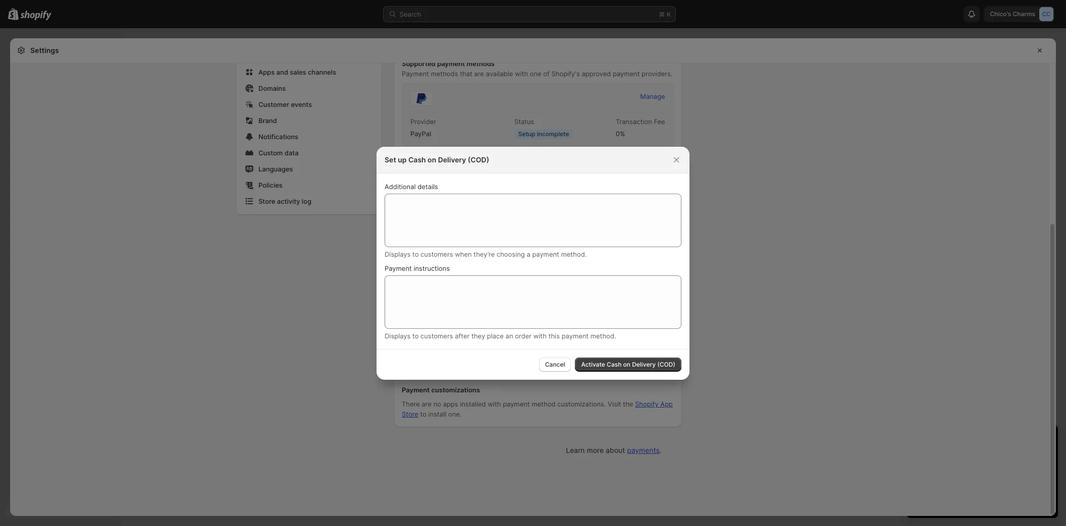 Task type: vqa. For each thing, say whether or not it's contained in the screenshot.
the left method
yes



Task type: locate. For each thing, give the bounding box(es) containing it.
on up the details
[[428, 155, 436, 164]]

1 vertical spatial method.
[[591, 332, 616, 340]]

to left start
[[527, 151, 533, 159]]

0 vertical spatial complete
[[411, 151, 440, 159]]

0 horizontal spatial on
[[428, 155, 436, 164]]

they
[[472, 332, 485, 340]]

0 horizontal spatial method
[[431, 324, 455, 332]]

delivery
[[438, 155, 466, 164], [632, 361, 656, 368]]

cash right activate
[[607, 361, 622, 368]]

there are no apps installed with payment method customizations. visit the
[[402, 400, 635, 409]]

customers left after
[[421, 332, 453, 340]]

a
[[527, 250, 531, 258], [579, 314, 583, 322], [640, 314, 643, 322]]

account up setup.
[[480, 151, 505, 159]]

with inside set up cash on delivery (cod) "dialog"
[[534, 332, 547, 340]]

delivery down before
[[632, 361, 656, 368]]

sales
[[290, 68, 306, 76]]

0 horizontal spatial order
[[515, 332, 532, 340]]

methods for add
[[448, 267, 474, 275]]

1 horizontal spatial delivery
[[632, 361, 656, 368]]

(cod) down it
[[658, 361, 676, 368]]

customers for when
[[421, 250, 453, 258]]

0 horizontal spatial with
[[488, 400, 501, 409]]

0 vertical spatial (cod)
[[468, 155, 489, 164]]

(cod)
[[468, 155, 489, 164], [658, 361, 676, 368]]

policies link
[[242, 178, 376, 192]]

order
[[622, 324, 639, 332], [515, 332, 532, 340]]

order down delivery,
[[515, 332, 532, 340]]

to inside complete your paypal account setup to start receiving payouts from paypal. complete account setup.
[[527, 151, 533, 159]]

0 vertical spatial methods
[[467, 60, 495, 68]]

languages
[[259, 165, 293, 173]]

cash right 'up'
[[408, 155, 426, 164]]

paypal express image
[[411, 91, 433, 106]]

0 vertical spatial that
[[460, 70, 473, 78]]

to down payments
[[413, 332, 419, 340]]

account
[[480, 151, 505, 159], [442, 161, 467, 169]]

0 vertical spatial delivery
[[438, 155, 466, 164]]

1 horizontal spatial method
[[532, 400, 556, 409]]

that left available
[[460, 70, 473, 78]]

0 horizontal spatial (cod)
[[468, 155, 489, 164]]

to down when
[[571, 324, 578, 332]]

on right activate
[[623, 361, 631, 368]]

with down you'll
[[534, 332, 547, 340]]

1 displays from the top
[[385, 250, 411, 258]]

can
[[402, 334, 413, 342]]

0 vertical spatial store
[[259, 197, 275, 206]]

manage link
[[634, 89, 671, 104]]

your left paypal
[[442, 151, 456, 159]]

cash
[[482, 324, 497, 332]]

1 vertical spatial with
[[534, 332, 547, 340]]

payment down supported
[[402, 70, 429, 78]]

2 horizontal spatial are
[[474, 70, 484, 78]]

up
[[398, 155, 407, 164]]

2 horizontal spatial a
[[640, 314, 643, 322]]

1 horizontal spatial on
[[499, 324, 506, 332]]

to up payment instructions
[[413, 250, 419, 258]]

payment right add
[[421, 267, 447, 275]]

(cod) inside button
[[658, 361, 676, 368]]

2 customers from the top
[[421, 332, 453, 340]]

1 vertical spatial your
[[504, 314, 518, 322]]

that inside supported payment methods payment methods that are available with one of shopify's approved payment providers.
[[460, 70, 473, 78]]

are inside "payments that are made outside your online store. when a customer selects a manual payment method such as cash on delivery, you'll need to approve their order before it can be fulfilled."
[[449, 314, 458, 322]]

methods for supported
[[467, 60, 495, 68]]

that inside "payments that are made outside your online store. when a customer selects a manual payment method such as cash on delivery, you'll need to approve their order before it can be fulfilled."
[[434, 314, 447, 322]]

1 customers from the top
[[421, 250, 453, 258]]

0 vertical spatial on
[[428, 155, 436, 164]]

0%
[[616, 130, 625, 138]]

1 vertical spatial displays
[[385, 332, 411, 340]]

to
[[527, 151, 533, 159], [413, 250, 419, 258], [571, 324, 578, 332], [413, 332, 419, 340], [420, 411, 427, 419]]

account down paypal
[[442, 161, 467, 169]]

their
[[606, 324, 621, 332]]

data
[[285, 149, 299, 157]]

1 vertical spatial method
[[532, 400, 556, 409]]

payment inside "payments that are made outside your online store. when a customer selects a manual payment method such as cash on delivery, you'll need to approve their order before it can be fulfilled."
[[402, 324, 429, 332]]

customers
[[421, 250, 453, 258], [421, 332, 453, 340]]

as
[[473, 324, 480, 332]]

are up such
[[449, 314, 458, 322]]

1 horizontal spatial (cod)
[[658, 361, 676, 368]]

methods up available
[[467, 60, 495, 68]]

with inside supported payment methods payment methods that are available with one of shopify's approved payment providers.
[[515, 70, 528, 78]]

2 horizontal spatial on
[[623, 361, 631, 368]]

0 horizontal spatial account
[[442, 161, 467, 169]]

apps and sales channels link
[[242, 65, 376, 79]]

it
[[663, 324, 667, 332]]

payment customizations
[[402, 386, 480, 394]]

1 vertical spatial (cod)
[[658, 361, 676, 368]]

1 horizontal spatial a
[[579, 314, 583, 322]]

0 horizontal spatial a
[[527, 250, 531, 258]]

shopify
[[635, 400, 659, 409]]

provider
[[411, 118, 436, 126]]

on
[[428, 155, 436, 164], [499, 324, 506, 332], [623, 361, 631, 368]]

0 horizontal spatial are
[[422, 400, 432, 409]]

.
[[660, 446, 662, 455]]

1 horizontal spatial store
[[402, 411, 419, 419]]

displays
[[385, 250, 411, 258], [385, 332, 411, 340]]

your inside "payments that are made outside your online store. when a customer selects a manual payment method such as cash on delivery, you'll need to approve their order before it can be fulfilled."
[[504, 314, 518, 322]]

method left "customizations." in the bottom right of the page
[[532, 400, 556, 409]]

order down selects
[[622, 324, 639, 332]]

1 horizontal spatial order
[[622, 324, 639, 332]]

to inside "payments that are made outside your online store. when a customer selects a manual payment method such as cash on delivery, you'll need to approve their order before it can be fulfilled."
[[571, 324, 578, 332]]

incomplete
[[537, 130, 569, 138]]

1 vertical spatial cash
[[607, 361, 622, 368]]

2 displays from the top
[[385, 332, 411, 340]]

1 vertical spatial customers
[[421, 332, 453, 340]]

0 horizontal spatial store
[[259, 197, 275, 206]]

a right choosing
[[527, 250, 531, 258]]

installed
[[460, 400, 486, 409]]

customer
[[585, 314, 614, 322]]

Payment instructions text field
[[385, 275, 682, 329]]

approve
[[579, 324, 605, 332]]

settings
[[30, 46, 59, 55]]

1 vertical spatial payment
[[385, 264, 412, 272]]

1 vertical spatial store
[[402, 411, 419, 419]]

2 vertical spatial on
[[623, 361, 631, 368]]

1 horizontal spatial with
[[515, 70, 528, 78]]

store.
[[540, 314, 558, 322]]

method up fulfilled.
[[431, 324, 455, 332]]

0 horizontal spatial that
[[434, 314, 447, 322]]

payments link
[[627, 446, 660, 455]]

app
[[661, 400, 673, 409]]

customers up the instructions
[[421, 250, 453, 258]]

about
[[606, 446, 625, 455]]

displays for displays to customers when they're choosing a payment method.
[[385, 250, 411, 258]]

0 vertical spatial are
[[474, 70, 484, 78]]

complete up the details
[[411, 161, 440, 169]]

with for order
[[534, 332, 547, 340]]

payment inside supported payment methods payment methods that are available with one of shopify's approved payment providers.
[[402, 70, 429, 78]]

are left available
[[474, 70, 484, 78]]

2 horizontal spatial with
[[534, 332, 547, 340]]

made
[[460, 314, 478, 322]]

with right installed on the left bottom
[[488, 400, 501, 409]]

store down policies
[[259, 197, 275, 206]]

with
[[515, 70, 528, 78], [534, 332, 547, 340], [488, 400, 501, 409]]

0 vertical spatial customers
[[421, 250, 453, 258]]

1 horizontal spatial that
[[460, 70, 473, 78]]

setup
[[519, 130, 536, 138]]

1 horizontal spatial cash
[[607, 361, 622, 368]]

2 vertical spatial payment
[[402, 386, 430, 394]]

0 vertical spatial payment
[[402, 70, 429, 78]]

1 horizontal spatial are
[[449, 314, 458, 322]]

1 vertical spatial that
[[434, 314, 447, 322]]

your
[[442, 151, 456, 159], [504, 314, 518, 322]]

store down there
[[402, 411, 419, 419]]

payment inside set up cash on delivery (cod) "dialog"
[[385, 264, 412, 272]]

1 vertical spatial methods
[[431, 70, 458, 78]]

customizations
[[431, 386, 480, 394]]

(cod) left setup
[[468, 155, 489, 164]]

supported
[[402, 60, 436, 68]]

0 horizontal spatial your
[[442, 151, 456, 159]]

online
[[520, 314, 538, 322]]

amazon pay image
[[411, 195, 434, 210]]

from
[[608, 151, 622, 159]]

delivery inside button
[[632, 361, 656, 368]]

complete
[[411, 151, 440, 159], [411, 161, 440, 169]]

payment left the instructions
[[385, 264, 412, 272]]

displays up add
[[385, 250, 411, 258]]

0 vertical spatial method
[[431, 324, 455, 332]]

payment instructions
[[385, 264, 450, 272]]

start
[[535, 151, 549, 159]]

methods
[[467, 60, 495, 68], [431, 70, 458, 78], [448, 267, 474, 275]]

payment down payments
[[402, 324, 429, 332]]

on up displays to customers after they place an order with this payment method.
[[499, 324, 506, 332]]

displays left 'be'
[[385, 332, 411, 340]]

shopify's
[[552, 70, 580, 78]]

outside
[[479, 314, 502, 322]]

complete down paypal
[[411, 151, 440, 159]]

0 horizontal spatial delivery
[[438, 155, 466, 164]]

1 vertical spatial on
[[499, 324, 506, 332]]

0 vertical spatial displays
[[385, 250, 411, 258]]

search
[[400, 10, 421, 18]]

customer events
[[259, 100, 312, 109]]

1 vertical spatial are
[[449, 314, 458, 322]]

your inside complete your paypal account setup to start receiving payouts from paypal. complete account setup.
[[442, 151, 456, 159]]

a inside "dialog"
[[527, 250, 531, 258]]

methods inside add payment methods link
[[448, 267, 474, 275]]

shopify image
[[20, 10, 52, 21]]

set up cash on delivery (cod)
[[385, 155, 489, 164]]

available
[[486, 70, 513, 78]]

your up delivery,
[[504, 314, 518, 322]]

a up before
[[640, 314, 643, 322]]

delivery left setup.
[[438, 155, 466, 164]]

methods down the when
[[448, 267, 474, 275]]

events
[[291, 100, 312, 109]]

0 vertical spatial with
[[515, 70, 528, 78]]

methods down supported
[[431, 70, 458, 78]]

they're
[[474, 250, 495, 258]]

0 horizontal spatial method.
[[561, 250, 587, 258]]

2 vertical spatial methods
[[448, 267, 474, 275]]

receiving
[[551, 151, 579, 159]]

payment right installed on the left bottom
[[503, 400, 530, 409]]

with left one
[[515, 70, 528, 78]]

payment right choosing
[[532, 250, 559, 258]]

displays to customers after they place an order with this payment method.
[[385, 332, 616, 340]]

transaction
[[616, 118, 652, 126]]

that up fulfilled.
[[434, 314, 447, 322]]

apps
[[259, 68, 275, 76]]

that
[[460, 70, 473, 78], [434, 314, 447, 322]]

1 vertical spatial delivery
[[632, 361, 656, 368]]

0 vertical spatial cash
[[408, 155, 426, 164]]

payments that are made outside your online store. when a customer selects a manual payment method such as cash on delivery, you'll need to approve their order before it can be fulfilled.
[[402, 314, 668, 342]]

1 horizontal spatial your
[[504, 314, 518, 322]]

brand link
[[242, 114, 376, 128]]

payment
[[402, 70, 429, 78], [385, 264, 412, 272], [402, 386, 430, 394]]

shopify app store link
[[402, 400, 673, 419]]

a right when
[[579, 314, 583, 322]]

0 vertical spatial account
[[480, 151, 505, 159]]

notifications
[[259, 133, 298, 141]]

and
[[276, 68, 288, 76]]

1 vertical spatial complete
[[411, 161, 440, 169]]

transaction fee 0%
[[616, 118, 665, 138]]

payment up there
[[402, 386, 430, 394]]

are left no
[[422, 400, 432, 409]]

set
[[385, 155, 396, 164]]

0 vertical spatial your
[[442, 151, 456, 159]]

are inside supported payment methods payment methods that are available with one of shopify's approved payment providers.
[[474, 70, 484, 78]]



Task type: describe. For each thing, give the bounding box(es) containing it.
⌘ k
[[659, 10, 671, 18]]

need
[[554, 324, 570, 332]]

order inside set up cash on delivery (cod) "dialog"
[[515, 332, 532, 340]]

store inside shopify app store
[[402, 411, 419, 419]]

1 complete from the top
[[411, 151, 440, 159]]

payment for payment customizations
[[402, 386, 430, 394]]

order inside "payments that are made outside your online store. when a customer selects a manual payment method such as cash on delivery, you'll need to approve their order before it can be fulfilled."
[[622, 324, 639, 332]]

domains link
[[242, 81, 376, 95]]

set up cash on delivery (cod) dialog
[[0, 147, 1067, 380]]

customer events link
[[242, 97, 376, 112]]

fulfilled.
[[425, 334, 449, 342]]

one
[[530, 70, 542, 78]]

activate
[[581, 361, 605, 368]]

customer
[[259, 100, 289, 109]]

customers for after
[[421, 332, 453, 340]]

install
[[429, 411, 447, 419]]

domains
[[259, 84, 286, 92]]

1 horizontal spatial account
[[480, 151, 505, 159]]

setup
[[507, 151, 525, 159]]

policies
[[259, 181, 283, 189]]

store activity log link
[[242, 194, 376, 209]]

instructions
[[414, 264, 450, 272]]

Additional details text field
[[385, 194, 682, 247]]

such
[[456, 324, 471, 332]]

payments
[[402, 314, 432, 322]]

before
[[641, 324, 661, 332]]

add
[[408, 267, 420, 275]]

selects
[[616, 314, 638, 322]]

paypal
[[458, 151, 479, 159]]

store activity log
[[259, 197, 312, 206]]

payment right approved
[[613, 70, 640, 78]]

custom data link
[[242, 146, 376, 160]]

displays for displays to customers after they place an order with this payment method.
[[385, 332, 411, 340]]

method inside "payments that are made outside your online store. when a customer selects a manual payment method such as cash on delivery, you'll need to approve their order before it can be fulfilled."
[[431, 324, 455, 332]]

be
[[415, 334, 423, 342]]

visit
[[608, 400, 621, 409]]

additional
[[385, 183, 416, 191]]

channels
[[308, 68, 336, 76]]

an
[[506, 332, 513, 340]]

k
[[667, 10, 671, 18]]

2 vertical spatial with
[[488, 400, 501, 409]]

payment right supported
[[437, 60, 465, 68]]

supported payment methods payment methods that are available with one of shopify's approved payment providers.
[[402, 60, 673, 78]]

0 vertical spatial method.
[[561, 250, 587, 258]]

paypal
[[411, 130, 431, 138]]

this
[[549, 332, 560, 340]]

payouts
[[581, 151, 606, 159]]

settings dialog
[[10, 0, 1056, 517]]

add payment methods link
[[402, 264, 480, 278]]

after
[[455, 332, 470, 340]]

activate cash on delivery (cod) button
[[575, 358, 682, 372]]

add payment methods
[[408, 267, 474, 275]]

status
[[514, 118, 534, 126]]

log
[[302, 197, 312, 206]]

complete account setup. link
[[404, 158, 495, 172]]

cash inside button
[[607, 361, 622, 368]]

learn
[[566, 446, 585, 455]]

to left install
[[420, 411, 427, 419]]

cancel button
[[539, 358, 571, 372]]

your trial just started element
[[907, 452, 1058, 519]]

on inside "payments that are made outside your online store. when a customer selects a manual payment method such as cash on delivery, you'll need to approve their order before it can be fulfilled."
[[499, 324, 506, 332]]

payment for payment instructions
[[385, 264, 412, 272]]

details
[[418, 183, 438, 191]]

shopify app store
[[402, 400, 673, 419]]

languages link
[[242, 162, 376, 176]]

the
[[623, 400, 633, 409]]

brand
[[259, 117, 277, 125]]

activity
[[277, 197, 300, 206]]

0 horizontal spatial cash
[[408, 155, 426, 164]]

with for available
[[515, 70, 528, 78]]

on inside button
[[623, 361, 631, 368]]

when
[[455, 250, 472, 258]]

cancel
[[545, 361, 565, 368]]

when
[[560, 314, 577, 322]]

no
[[434, 400, 441, 409]]

choosing
[[497, 250, 525, 258]]

manage
[[640, 92, 665, 100]]

fee
[[654, 118, 665, 126]]

place
[[487, 332, 504, 340]]

notifications link
[[242, 130, 376, 144]]

displays to customers when they're choosing a payment method.
[[385, 250, 587, 258]]

of
[[544, 70, 550, 78]]

there
[[402, 400, 420, 409]]

2 complete from the top
[[411, 161, 440, 169]]

learn more about payments .
[[566, 446, 662, 455]]

you'll
[[536, 324, 552, 332]]

customizations.
[[558, 400, 606, 409]]

1 horizontal spatial method.
[[591, 332, 616, 340]]

2 vertical spatial are
[[422, 400, 432, 409]]

1 vertical spatial account
[[442, 161, 467, 169]]

delivery,
[[508, 324, 534, 332]]

apps and sales channels
[[259, 68, 336, 76]]

activate cash on delivery (cod)
[[581, 361, 676, 368]]

payment down 'need'
[[562, 332, 589, 340]]

paypal.
[[624, 151, 646, 159]]

setup.
[[469, 161, 488, 169]]

one.
[[448, 411, 462, 419]]

custom
[[259, 149, 283, 157]]



